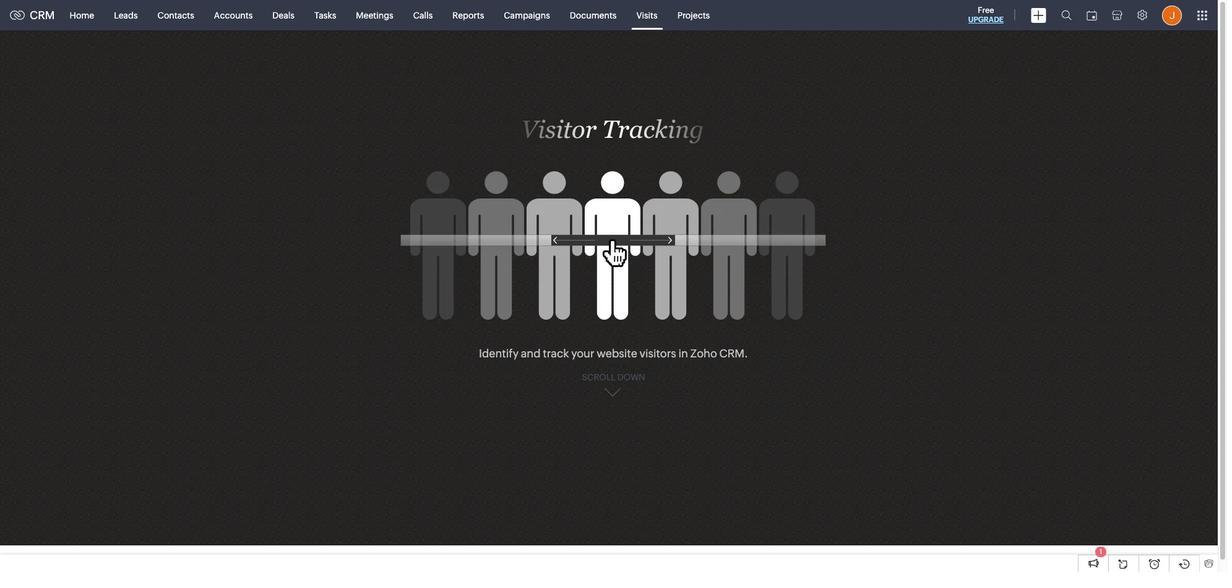 Task type: describe. For each thing, give the bounding box(es) containing it.
down
[[618, 373, 646, 383]]

deals
[[273, 10, 295, 20]]

create menu element
[[1024, 0, 1055, 30]]

home link
[[60, 0, 104, 30]]

meetings link
[[346, 0, 404, 30]]

website
[[597, 347, 638, 360]]

projects
[[678, 10, 710, 20]]

1
[[1100, 549, 1103, 556]]

crm
[[30, 9, 55, 22]]

calls
[[413, 10, 433, 20]]

contacts
[[158, 10, 194, 20]]

your
[[572, 347, 595, 360]]

meetings
[[356, 10, 394, 20]]

documents link
[[560, 0, 627, 30]]

calls link
[[404, 0, 443, 30]]

visits
[[637, 10, 658, 20]]

visitors
[[640, 347, 677, 360]]

profile element
[[1155, 0, 1190, 30]]

reports link
[[443, 0, 494, 30]]

contacts link
[[148, 0, 204, 30]]

visits link
[[627, 0, 668, 30]]

identify
[[479, 347, 519, 360]]

reports
[[453, 10, 484, 20]]

leads
[[114, 10, 138, 20]]

upgrade
[[969, 15, 1004, 24]]

free
[[979, 6, 995, 15]]

free upgrade
[[969, 6, 1004, 24]]

scroll down
[[582, 373, 646, 383]]

search image
[[1062, 10, 1072, 20]]

accounts
[[214, 10, 253, 20]]



Task type: locate. For each thing, give the bounding box(es) containing it.
leads link
[[104, 0, 148, 30]]

profile image
[[1163, 5, 1183, 25]]

home
[[70, 10, 94, 20]]

tasks link
[[305, 0, 346, 30]]

scroll
[[582, 373, 616, 383]]

calendar image
[[1087, 10, 1098, 20]]

zoho
[[691, 347, 718, 360]]

deals link
[[263, 0, 305, 30]]

campaigns
[[504, 10, 550, 20]]

crm.
[[720, 347, 749, 360]]

documents
[[570, 10, 617, 20]]

search element
[[1055, 0, 1080, 30]]

accounts link
[[204, 0, 263, 30]]

projects link
[[668, 0, 720, 30]]

track
[[543, 347, 569, 360]]

create menu image
[[1032, 8, 1047, 23]]

identify and track your website visitors in zoho crm.
[[479, 347, 749, 360]]

campaigns link
[[494, 0, 560, 30]]

in
[[679, 347, 689, 360]]

crm link
[[10, 9, 55, 22]]

and
[[521, 347, 541, 360]]

tasks
[[315, 10, 336, 20]]



Task type: vqa. For each thing, say whether or not it's contained in the screenshot.
Channels image at the bottom left of page
no



